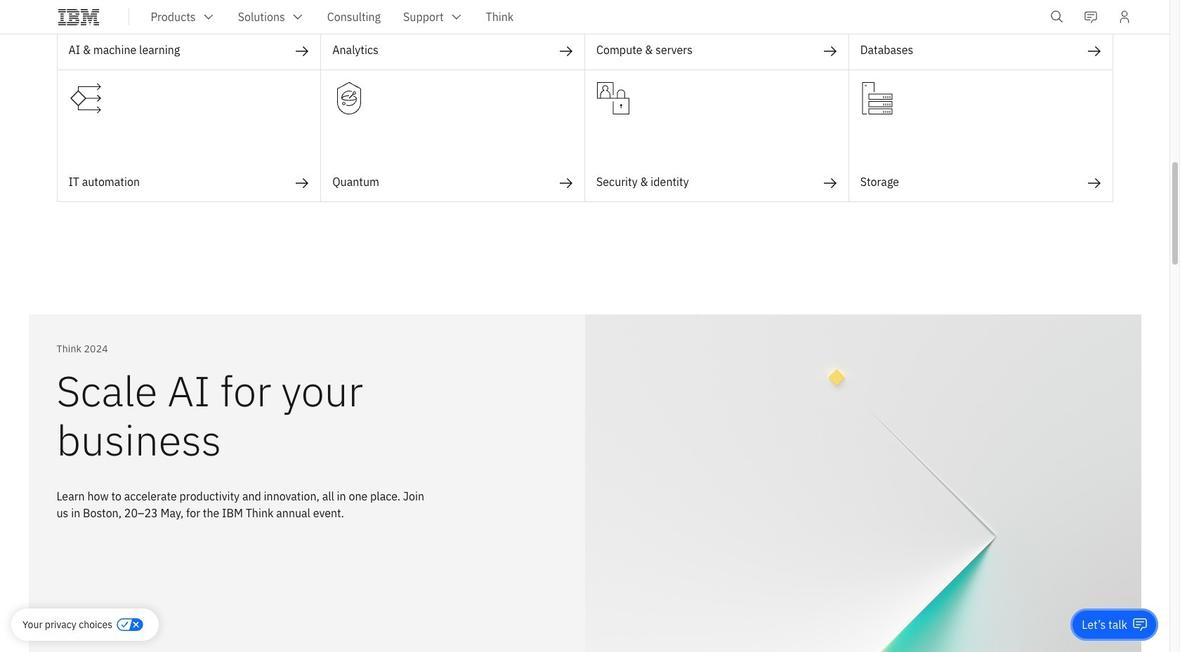 Task type: locate. For each thing, give the bounding box(es) containing it.
let's talk element
[[1082, 618, 1128, 633]]

your privacy choices element
[[22, 618, 112, 633]]



Task type: vqa. For each thing, say whether or not it's contained in the screenshot.
Your Privacy Choices Element
yes



